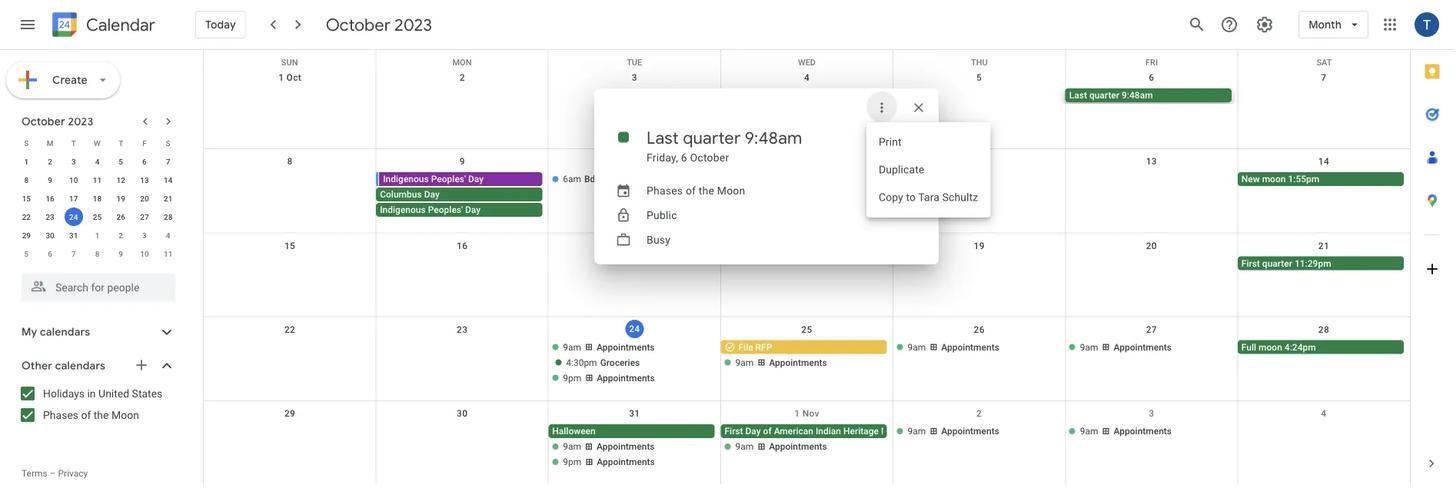Task type: describe. For each thing, give the bounding box(es) containing it.
30 for 1 nov
[[457, 408, 468, 419]]

0 vertical spatial phases
[[647, 184, 683, 197]]

1 vertical spatial october 2023
[[22, 115, 93, 128]]

holidays
[[43, 387, 85, 400]]

last for last quarter 9:48am
[[1069, 90, 1087, 101]]

w
[[94, 138, 101, 148]]

last quarter 9:48am button
[[1066, 88, 1232, 102]]

row containing 5
[[15, 245, 180, 263]]

to
[[906, 191, 916, 204]]

1 up 15 element
[[24, 157, 29, 166]]

american
[[774, 426, 814, 437]]

first quarter 11:29pm
[[1242, 258, 1332, 269]]

1 horizontal spatial 2023
[[395, 14, 432, 35]]

calendar
[[86, 14, 155, 36]]

9 for sun
[[460, 156, 465, 167]]

menu containing print
[[867, 122, 991, 218]]

day inside button
[[746, 426, 761, 437]]

first for first quarter 11:29pm
[[1242, 258, 1260, 269]]

27 element
[[135, 208, 154, 226]]

fri
[[1146, 58, 1158, 67]]

28 element
[[159, 208, 177, 226]]

states
[[132, 387, 162, 400]]

1 horizontal spatial 25
[[802, 324, 812, 335]]

row containing s
[[15, 134, 180, 152]]

today
[[205, 18, 236, 32]]

1 horizontal spatial 15
[[284, 240, 295, 251]]

1 nov
[[795, 408, 820, 419]]

nov
[[803, 408, 820, 419]]

24, today element
[[64, 208, 83, 226]]

4 down wed at the top right of page
[[804, 72, 810, 83]]

1 vertical spatial 22
[[284, 324, 295, 335]]

6 inside last quarter 9:48am friday, 6 october
[[681, 151, 687, 164]]

3 november element
[[135, 226, 154, 245]]

new moon 1:55pm
[[1242, 174, 1320, 185]]

cell containing 9am
[[548, 340, 721, 386]]

schultz
[[942, 191, 978, 204]]

full moon 4:24pm
[[1242, 342, 1316, 353]]

30 element
[[41, 226, 59, 245]]

11 element
[[88, 171, 106, 189]]

october 2023 grid
[[15, 134, 180, 263]]

calendars for other calendars
[[55, 359, 105, 373]]

5 for 1
[[119, 157, 123, 166]]

duplicate
[[879, 163, 925, 176]]

heritage
[[844, 426, 879, 437]]

17 inside grid
[[629, 240, 640, 251]]

19 inside october 2023 grid
[[117, 194, 125, 203]]

24 inside 24 cell
[[69, 212, 78, 221]]

new moon 1:55pm button
[[1238, 172, 1404, 186]]

1 horizontal spatial phases of the moon
[[647, 184, 745, 197]]

16 element
[[41, 189, 59, 208]]

first day of american indian heritage month button
[[721, 424, 908, 438]]

17 inside row group
[[69, 194, 78, 203]]

15 element
[[17, 189, 36, 208]]

12 element
[[112, 171, 130, 189]]

0 horizontal spatial 5
[[24, 249, 29, 258]]

16 inside "element"
[[46, 194, 54, 203]]

25 inside "element"
[[93, 212, 102, 221]]

last quarter 9:48am friday, 6 october
[[647, 127, 802, 164]]

rfp
[[756, 342, 772, 353]]

row containing 24
[[204, 317, 1410, 401]]

full moon 4:24pm button
[[1238, 340, 1404, 354]]

my
[[22, 325, 37, 339]]

6 down f
[[142, 157, 147, 166]]

22 element
[[17, 208, 36, 226]]

–
[[50, 468, 56, 479]]

in
[[87, 387, 96, 400]]

4 november element
[[159, 226, 177, 245]]

26 inside 26 element
[[117, 212, 125, 221]]

row group containing 1
[[15, 152, 180, 263]]

0 vertical spatial indigenous
[[383, 174, 429, 185]]

first for first day of american indian heritage month
[[725, 426, 743, 437]]

1 horizontal spatial moon
[[717, 184, 745, 197]]

10 november element
[[135, 245, 154, 263]]

10 element
[[64, 171, 83, 189]]

main drawer image
[[18, 15, 37, 34]]

tara
[[918, 191, 940, 204]]

12
[[117, 175, 125, 185]]

1 vertical spatial indigenous peoples' day button
[[376, 203, 542, 217]]

other calendars list
[[3, 381, 191, 428]]

settings menu image
[[1256, 15, 1274, 34]]

sat
[[1317, 58, 1332, 67]]

11:29pm
[[1295, 258, 1332, 269]]

8 november element
[[88, 245, 106, 263]]

m
[[47, 138, 53, 148]]

4 down full moon 4:24pm button at right bottom
[[1321, 408, 1327, 419]]

file rfp button
[[721, 340, 887, 354]]

13 for october 2023
[[140, 175, 149, 185]]

5 november element
[[17, 245, 36, 263]]

27 inside grid
[[1146, 324, 1157, 335]]

full
[[1242, 342, 1257, 353]]

19 element
[[112, 189, 130, 208]]

2 inside "element"
[[119, 231, 123, 240]]

public
[[647, 209, 677, 221]]

indian
[[816, 426, 841, 437]]

31 for 1
[[69, 231, 78, 240]]

20 element
[[135, 189, 154, 208]]

1 s from the left
[[24, 138, 29, 148]]

0 vertical spatial peoples'
[[431, 174, 466, 185]]

indigenous peoples' day columbus day indigenous peoples' day
[[380, 174, 484, 215]]

day down columbus day "button"
[[465, 205, 481, 215]]

terms link
[[22, 468, 47, 479]]

privacy link
[[58, 468, 88, 479]]

14 for october 2023
[[164, 175, 172, 185]]

21 inside row group
[[164, 194, 172, 203]]

1 for 1 nov
[[795, 408, 800, 419]]

the inside other calendars list
[[94, 409, 109, 421]]

2 november element
[[112, 226, 130, 245]]

cell containing file rfp
[[721, 340, 893, 386]]

7 for 1 oct
[[1321, 72, 1327, 83]]

29 for 1
[[22, 231, 31, 240]]

friday,
[[647, 151, 678, 164]]

my calendars button
[[3, 320, 191, 344]]

sun
[[281, 58, 298, 67]]

0 horizontal spatial october
[[22, 115, 65, 128]]

4 down 28 element
[[166, 231, 170, 240]]

4 up the 11 element
[[95, 157, 99, 166]]

other calendars button
[[3, 354, 191, 378]]

17 element
[[64, 189, 83, 208]]

6 down 30 element
[[48, 249, 52, 258]]

wed
[[798, 58, 816, 67]]

1 for 1 oct
[[278, 72, 284, 83]]

4:30pm
[[566, 357, 597, 368]]

1 horizontal spatial october 2023
[[326, 14, 432, 35]]

15 inside october 2023 grid
[[22, 194, 31, 203]]

1 horizontal spatial 24
[[629, 324, 640, 335]]

5 for 1 oct
[[977, 72, 982, 83]]

6am
[[563, 174, 581, 185]]

today button
[[195, 6, 246, 43]]

1 vertical spatial peoples'
[[428, 205, 463, 215]]

cell containing indigenous peoples' day columbus day indigenous peoples' day
[[376, 172, 549, 219]]

1 horizontal spatial 19
[[974, 240, 985, 251]]

first day of american indian heritage month
[[725, 426, 908, 437]]

terms
[[22, 468, 47, 479]]

23 element
[[41, 208, 59, 226]]

22 inside 22 element
[[22, 212, 31, 221]]

groceries
[[600, 357, 640, 368]]

day up columbus day "button"
[[468, 174, 484, 185]]

31 element
[[64, 226, 83, 245]]

10 for 10 november element
[[140, 249, 149, 258]]

mon
[[452, 58, 472, 67]]



Task type: locate. For each thing, give the bounding box(es) containing it.
7 down sat
[[1321, 72, 1327, 83]]

19 down 12
[[117, 194, 125, 203]]

0 vertical spatial 10
[[69, 175, 78, 185]]

holidays in united states
[[43, 387, 162, 400]]

moon
[[717, 184, 745, 197], [111, 409, 139, 421]]

0 vertical spatial 22
[[22, 212, 31, 221]]

0 horizontal spatial 24
[[69, 212, 78, 221]]

the
[[699, 184, 714, 197], [94, 409, 109, 421]]

13 down the last quarter 9:48am button
[[1146, 156, 1157, 167]]

28
[[164, 212, 172, 221], [1319, 324, 1330, 335]]

8 inside row
[[95, 249, 99, 258]]

peoples' down columbus day "button"
[[428, 205, 463, 215]]

0 vertical spatial 20
[[140, 194, 149, 203]]

month up sat
[[1309, 18, 1342, 32]]

0 vertical spatial october
[[326, 14, 391, 35]]

first left 'american'
[[725, 426, 743, 437]]

1 vertical spatial 9pm
[[563, 457, 582, 467]]

1 vertical spatial 19
[[974, 240, 985, 251]]

calendars up other calendars in the left of the page
[[40, 325, 90, 339]]

1
[[278, 72, 284, 83], [24, 157, 29, 166], [95, 231, 99, 240], [795, 408, 800, 419]]

phases of the moon inside other calendars list
[[43, 409, 139, 421]]

1 vertical spatial 25
[[802, 324, 812, 335]]

0 horizontal spatial 15
[[22, 194, 31, 203]]

month right heritage on the right of page
[[881, 426, 908, 437]]

1 vertical spatial last
[[647, 127, 679, 148]]

moon inside other calendars list
[[111, 409, 139, 421]]

united
[[98, 387, 129, 400]]

moon
[[1262, 174, 1286, 185], [1259, 342, 1282, 353]]

9 up columbus day "button"
[[460, 156, 465, 167]]

new
[[1242, 174, 1260, 185]]

1 horizontal spatial 29
[[284, 408, 295, 419]]

28 inside row group
[[164, 212, 172, 221]]

1 vertical spatial 13
[[140, 175, 149, 185]]

indigenous peoples' day button up columbus day "button"
[[379, 172, 542, 186]]

0 horizontal spatial phases of the moon
[[43, 409, 139, 421]]

row
[[204, 50, 1410, 67], [204, 65, 1410, 149], [15, 134, 180, 152], [204, 149, 1410, 233], [15, 152, 180, 171], [15, 171, 180, 189], [15, 189, 180, 208], [15, 208, 180, 226], [15, 226, 180, 245], [204, 233, 1410, 317], [15, 245, 180, 263], [204, 317, 1410, 401], [204, 401, 1410, 485]]

row containing 1
[[15, 152, 180, 171]]

Search for people text field
[[31, 274, 166, 301]]

0 horizontal spatial 2023
[[68, 115, 93, 128]]

29 element
[[17, 226, 36, 245]]

phases of the moon down in
[[43, 409, 139, 421]]

calendars
[[40, 325, 90, 339], [55, 359, 105, 373]]

9 for october 2023
[[48, 175, 52, 185]]

phases inside other calendars list
[[43, 409, 78, 421]]

of
[[686, 184, 696, 197], [81, 409, 91, 421], [763, 426, 772, 437]]

phases up public
[[647, 184, 683, 197]]

26
[[117, 212, 125, 221], [974, 324, 985, 335]]

copy
[[879, 191, 903, 204]]

1 horizontal spatial 26
[[974, 324, 985, 335]]

9:48am for last quarter 9:48am friday, 6 october
[[745, 127, 802, 148]]

1 vertical spatial 8
[[24, 175, 29, 185]]

9pm
[[563, 373, 582, 383], [563, 457, 582, 467]]

13 up 20 element
[[140, 175, 149, 185]]

25 up file rfp button
[[802, 324, 812, 335]]

indigenous peoples' day button
[[379, 172, 542, 186], [376, 203, 542, 217]]

other
[[22, 359, 52, 373]]

1 vertical spatial quarter
[[683, 127, 741, 148]]

my calendars
[[22, 325, 90, 339]]

1 vertical spatial calendars
[[55, 359, 105, 373]]

month inside button
[[881, 426, 908, 437]]

23 inside grid
[[457, 324, 468, 335]]

1 vertical spatial 27
[[1146, 324, 1157, 335]]

quarter for last quarter 9:48am
[[1090, 90, 1120, 101]]

20 inside grid
[[140, 194, 149, 203]]

first inside button
[[1242, 258, 1260, 269]]

9pm for 9am
[[563, 457, 582, 467]]

1 horizontal spatial 16
[[457, 240, 468, 251]]

phases of the moon
[[647, 184, 745, 197], [43, 409, 139, 421]]

7 down 31 element
[[71, 249, 76, 258]]

26 element
[[112, 208, 130, 226]]

31 up halloween button
[[629, 408, 640, 419]]

terms – privacy
[[22, 468, 88, 479]]

halloween
[[552, 426, 596, 437]]

0 vertical spatial phases of the moon
[[647, 184, 745, 197]]

19 down 'schultz'
[[974, 240, 985, 251]]

file rfp
[[739, 342, 772, 353]]

tue
[[627, 58, 642, 67]]

10 up 17 element
[[69, 175, 78, 185]]

1 left nov
[[795, 408, 800, 419]]

oct
[[286, 72, 301, 83]]

phases of the moon up public
[[647, 184, 745, 197]]

quarter for last quarter 9:48am friday, 6 october
[[683, 127, 741, 148]]

9:48am inside button
[[1122, 90, 1153, 101]]

columbus day button
[[376, 188, 542, 202]]

grid containing 1 oct
[[203, 50, 1410, 485]]

t left f
[[119, 138, 123, 148]]

0 horizontal spatial t
[[71, 138, 76, 148]]

25 down 18
[[93, 212, 102, 221]]

other calendars
[[22, 359, 105, 373]]

1 vertical spatial 26
[[974, 324, 985, 335]]

moon for new
[[1262, 174, 1286, 185]]

31
[[69, 231, 78, 240], [629, 408, 640, 419]]

11 for 11 november element
[[164, 249, 172, 258]]

0 horizontal spatial 8
[[24, 175, 29, 185]]

None search field
[[0, 268, 191, 301]]

30
[[46, 231, 54, 240], [457, 408, 468, 419]]

9pm down 4:30pm
[[563, 373, 582, 383]]

2 s from the left
[[166, 138, 170, 148]]

halloween button
[[548, 424, 715, 438]]

october
[[326, 14, 391, 35], [22, 115, 65, 128], [690, 151, 729, 164]]

2023
[[395, 14, 432, 35], [68, 115, 93, 128]]

29 inside row group
[[22, 231, 31, 240]]

21 element
[[159, 189, 177, 208]]

calendars for my calendars
[[40, 325, 90, 339]]

7 november element
[[64, 245, 83, 263]]

1 vertical spatial 11
[[164, 249, 172, 258]]

row containing 1 oct
[[204, 65, 1410, 149]]

11 down 4 november element
[[164, 249, 172, 258]]

5 down thu
[[977, 72, 982, 83]]

6 right friday, in the top of the page
[[681, 151, 687, 164]]

1 horizontal spatial 11
[[164, 249, 172, 258]]

october 2023
[[326, 14, 432, 35], [22, 115, 93, 128]]

2 horizontal spatial 8
[[287, 156, 293, 167]]

2 horizontal spatial 9
[[460, 156, 465, 167]]

2 vertical spatial 9
[[119, 249, 123, 258]]

0 vertical spatial 9
[[460, 156, 465, 167]]

2 t from the left
[[119, 138, 123, 148]]

cell
[[204, 88, 376, 104], [376, 88, 548, 104], [548, 88, 721, 104], [721, 88, 893, 104], [893, 88, 1066, 104], [1238, 88, 1410, 104], [204, 172, 376, 219], [376, 172, 549, 219], [721, 172, 893, 219], [893, 172, 1066, 219], [1066, 172, 1238, 219], [204, 256, 376, 272], [376, 256, 548, 272], [548, 256, 721, 272], [721, 256, 893, 272], [893, 256, 1066, 272], [1066, 256, 1238, 272], [204, 340, 376, 386], [376, 340, 548, 386], [548, 340, 721, 386], [721, 340, 893, 386], [204, 424, 376, 470], [376, 424, 548, 470], [548, 424, 721, 470], [721, 424, 908, 470]]

0 vertical spatial quarter
[[1090, 90, 1120, 101]]

1 vertical spatial 28
[[1319, 324, 1330, 335]]

1 horizontal spatial phases
[[647, 184, 683, 197]]

s left m
[[24, 138, 29, 148]]

1 horizontal spatial month
[[1309, 18, 1342, 32]]

6 down fri
[[1149, 72, 1154, 83]]

phases
[[647, 184, 683, 197], [43, 409, 78, 421]]

0 vertical spatial 15
[[22, 194, 31, 203]]

27
[[140, 212, 149, 221], [1146, 324, 1157, 335]]

9pm for 4:30pm
[[563, 373, 582, 383]]

moon right full
[[1259, 342, 1282, 353]]

day left 'american'
[[746, 426, 761, 437]]

0 horizontal spatial 10
[[69, 175, 78, 185]]

0 horizontal spatial phases
[[43, 409, 78, 421]]

1 vertical spatial indigenous
[[380, 205, 426, 215]]

row group
[[15, 152, 180, 263]]

1 november element
[[88, 226, 106, 245]]

1 for 1 november "element"
[[95, 231, 99, 240]]

moon down united
[[111, 409, 139, 421]]

last quarter 9:48am heading
[[647, 127, 802, 148]]

quarter inside the last quarter 9:48am button
[[1090, 90, 1120, 101]]

1 vertical spatial october
[[22, 115, 65, 128]]

first inside button
[[725, 426, 743, 437]]

0 horizontal spatial first
[[725, 426, 743, 437]]

25
[[93, 212, 102, 221], [802, 324, 812, 335]]

month button
[[1299, 6, 1369, 43]]

0 vertical spatial 8
[[287, 156, 293, 167]]

0 vertical spatial 31
[[69, 231, 78, 240]]

10 down the 3 november element on the left of the page
[[140, 249, 149, 258]]

s right f
[[166, 138, 170, 148]]

0 vertical spatial 26
[[117, 212, 125, 221]]

11 for the 11 element
[[93, 175, 102, 185]]

calendars up in
[[55, 359, 105, 373]]

30 for 1
[[46, 231, 54, 240]]

last inside last quarter 9:48am friday, 6 october
[[647, 127, 679, 148]]

grid
[[203, 50, 1410, 485]]

7 inside "element"
[[71, 249, 76, 258]]

0 horizontal spatial 21
[[164, 194, 172, 203]]

phases down holidays
[[43, 409, 78, 421]]

23
[[46, 212, 54, 221], [457, 324, 468, 335]]

0 horizontal spatial the
[[94, 409, 109, 421]]

5 up 12 element
[[119, 157, 123, 166]]

21
[[164, 194, 172, 203], [1319, 240, 1330, 251]]

1 vertical spatial 2023
[[68, 115, 93, 128]]

0 vertical spatial 23
[[46, 212, 54, 221]]

13 element
[[135, 171, 154, 189]]

0 horizontal spatial quarter
[[683, 127, 741, 148]]

10 for 10 element
[[69, 175, 78, 185]]

quarter inside last quarter 9:48am friday, 6 october
[[683, 127, 741, 148]]

16 up 23 element
[[46, 194, 54, 203]]

0 vertical spatial 25
[[93, 212, 102, 221]]

0 horizontal spatial 25
[[93, 212, 102, 221]]

day
[[468, 174, 484, 185], [424, 189, 440, 200], [465, 205, 481, 215], [746, 426, 761, 437]]

of inside button
[[763, 426, 772, 437]]

the down the holidays in united states
[[94, 409, 109, 421]]

0 horizontal spatial 26
[[117, 212, 125, 221]]

f
[[142, 138, 147, 148]]

1 vertical spatial of
[[81, 409, 91, 421]]

0 horizontal spatial 9
[[48, 175, 52, 185]]

5 down '29' element
[[24, 249, 29, 258]]

1 horizontal spatial quarter
[[1090, 90, 1120, 101]]

row containing 22
[[15, 208, 180, 226]]

t
[[71, 138, 76, 148], [119, 138, 123, 148]]

14 up new moon 1:55pm button
[[1319, 156, 1330, 167]]

file
[[739, 342, 753, 353]]

indigenous down columbus
[[380, 205, 426, 215]]

7 inside grid
[[1321, 72, 1327, 83]]

1 horizontal spatial 22
[[284, 324, 295, 335]]

last quarter 9:48am
[[1069, 90, 1153, 101]]

of inside other calendars list
[[81, 409, 91, 421]]

2 vertical spatial october
[[690, 151, 729, 164]]

0 horizontal spatial 23
[[46, 212, 54, 221]]

calendar element
[[49, 9, 155, 43]]

2 vertical spatial 5
[[24, 249, 29, 258]]

privacy
[[58, 468, 88, 479]]

4:24pm
[[1285, 342, 1316, 353]]

calendar heading
[[83, 14, 155, 36]]

6 inside grid
[[1149, 72, 1154, 83]]

24 down 17 element
[[69, 212, 78, 221]]

21 up 28 element
[[164, 194, 172, 203]]

31 for 1 nov
[[629, 408, 640, 419]]

9 down "2 november" "element"
[[119, 249, 123, 258]]

columbus
[[380, 189, 422, 200]]

1 t from the left
[[71, 138, 76, 148]]

0 vertical spatial 24
[[69, 212, 78, 221]]

21 up "first quarter 11:29pm" button
[[1319, 240, 1330, 251]]

last inside button
[[1069, 90, 1087, 101]]

14
[[1319, 156, 1330, 167], [164, 175, 172, 185]]

day right columbus
[[424, 189, 440, 200]]

30 inside row group
[[46, 231, 54, 240]]

0 vertical spatial moon
[[717, 184, 745, 197]]

create
[[52, 73, 88, 87]]

9pm inside row
[[563, 373, 582, 383]]

28 down 21 element
[[164, 212, 172, 221]]

bday
[[584, 174, 605, 185]]

31 up 7 november "element"
[[69, 231, 78, 240]]

1 9pm from the top
[[563, 373, 582, 383]]

0 vertical spatial 7
[[1321, 72, 1327, 83]]

0 vertical spatial 19
[[117, 194, 125, 203]]

21 inside grid
[[1319, 240, 1330, 251]]

9:48am inside last quarter 9:48am friday, 6 october
[[745, 127, 802, 148]]

24 up groceries
[[629, 324, 640, 335]]

23 inside row group
[[46, 212, 54, 221]]

moon for full
[[1259, 342, 1282, 353]]

8 for october 2023
[[24, 175, 29, 185]]

menu
[[867, 122, 991, 218]]

first quarter 11:29pm button
[[1238, 256, 1404, 270]]

0 horizontal spatial 14
[[164, 175, 172, 185]]

0 vertical spatial 11
[[93, 175, 102, 185]]

30 inside grid
[[457, 408, 468, 419]]

quarter inside "first quarter 11:29pm" button
[[1263, 258, 1293, 269]]

0 vertical spatial 17
[[69, 194, 78, 203]]

25 element
[[88, 208, 106, 226]]

peoples'
[[431, 174, 466, 185], [428, 205, 463, 215]]

0 vertical spatial indigenous peoples' day button
[[379, 172, 542, 186]]

4:30pm groceries
[[566, 357, 640, 368]]

1 horizontal spatial the
[[699, 184, 714, 197]]

11 november element
[[159, 245, 177, 263]]

9am
[[563, 342, 581, 353], [908, 342, 926, 353], [1080, 342, 1098, 353], [735, 357, 754, 368], [908, 426, 926, 437], [1080, 426, 1098, 437], [563, 441, 581, 452], [735, 441, 754, 452]]

calendars inside dropdown button
[[40, 325, 90, 339]]

indigenous up columbus
[[383, 174, 429, 185]]

peoples' up columbus day "button"
[[431, 174, 466, 185]]

1:55pm
[[1288, 174, 1320, 185]]

1 inside "element"
[[95, 231, 99, 240]]

indigenous peoples' day button down columbus day "button"
[[376, 203, 542, 217]]

28 up full moon 4:24pm button at right bottom
[[1319, 324, 1330, 335]]

s
[[24, 138, 29, 148], [166, 138, 170, 148]]

quarter
[[1090, 90, 1120, 101], [683, 127, 741, 148], [1263, 258, 1293, 269]]

29
[[22, 231, 31, 240], [284, 408, 295, 419]]

27 inside row group
[[140, 212, 149, 221]]

1 horizontal spatial last
[[1069, 90, 1087, 101]]

october inside last quarter 9:48am friday, 6 october
[[690, 151, 729, 164]]

1 horizontal spatial 30
[[457, 408, 468, 419]]

1 vertical spatial 20
[[1146, 240, 1157, 251]]

of down in
[[81, 409, 91, 421]]

16 down columbus day "button"
[[457, 240, 468, 251]]

17 down 10 element
[[69, 194, 78, 203]]

moon down last quarter 9:48am friday, 6 october
[[717, 184, 745, 197]]

1 up '8 november' element
[[95, 231, 99, 240]]

1 horizontal spatial 14
[[1319, 156, 1330, 167]]

t right m
[[71, 138, 76, 148]]

0 horizontal spatial 22
[[22, 212, 31, 221]]

10
[[69, 175, 78, 185], [140, 249, 149, 258]]

1 horizontal spatial 28
[[1319, 324, 1330, 335]]

6
[[1149, 72, 1154, 83], [681, 151, 687, 164], [142, 157, 147, 166], [48, 249, 52, 258]]

of left 'american'
[[763, 426, 772, 437]]

1 horizontal spatial 7
[[166, 157, 170, 166]]

0 horizontal spatial october 2023
[[22, 115, 93, 128]]

9 up 16 "element"
[[48, 175, 52, 185]]

0 horizontal spatial month
[[881, 426, 908, 437]]

11
[[93, 175, 102, 185], [164, 249, 172, 258]]

31 inside october 2023 grid
[[69, 231, 78, 240]]

8 for sun
[[287, 156, 293, 167]]

1 vertical spatial 10
[[140, 249, 149, 258]]

29 inside grid
[[284, 408, 295, 419]]

14 element
[[159, 171, 177, 189]]

calendars inside dropdown button
[[55, 359, 105, 373]]

indigenous
[[383, 174, 429, 185], [380, 205, 426, 215]]

14 inside row group
[[164, 175, 172, 185]]

13 for sun
[[1146, 156, 1157, 167]]

1 vertical spatial moon
[[111, 409, 139, 421]]

0 vertical spatial calendars
[[40, 325, 90, 339]]

thu
[[971, 58, 988, 67]]

8 inside grid
[[287, 156, 293, 167]]

16
[[46, 194, 54, 203], [457, 240, 468, 251]]

2 vertical spatial of
[[763, 426, 772, 437]]

11 up 18
[[93, 175, 102, 185]]

copy to tara schultz
[[879, 191, 978, 204]]

29 for 1 nov
[[284, 408, 295, 419]]

moon right new
[[1262, 174, 1286, 185]]

18 element
[[88, 189, 106, 208]]

1 horizontal spatial 9
[[119, 249, 123, 258]]

9:48am for last quarter 9:48am
[[1122, 90, 1153, 101]]

busy
[[647, 233, 671, 246]]

1 vertical spatial the
[[94, 409, 109, 421]]

0 vertical spatial 14
[[1319, 156, 1330, 167]]

1 vertical spatial 31
[[629, 408, 640, 419]]

0 horizontal spatial of
[[81, 409, 91, 421]]

cell containing halloween
[[548, 424, 721, 470]]

16 inside grid
[[457, 240, 468, 251]]

6am bday
[[563, 174, 605, 185]]

14 for sun
[[1319, 156, 1330, 167]]

create button
[[6, 62, 120, 98]]

1 vertical spatial phases
[[43, 409, 78, 421]]

1 horizontal spatial of
[[686, 184, 696, 197]]

1 horizontal spatial 5
[[119, 157, 123, 166]]

0 horizontal spatial 7
[[71, 249, 76, 258]]

0 horizontal spatial s
[[24, 138, 29, 148]]

1 vertical spatial 15
[[284, 240, 295, 251]]

0 horizontal spatial last
[[647, 127, 679, 148]]

cell containing first day of american indian heritage month
[[721, 424, 908, 470]]

print
[[879, 136, 902, 148]]

1 oct
[[278, 72, 301, 83]]

9 november element
[[112, 245, 130, 263]]

quarter for first quarter 11:29pm
[[1263, 258, 1293, 269]]

2
[[460, 72, 465, 83], [48, 157, 52, 166], [119, 231, 123, 240], [977, 408, 982, 419]]

17 left busy
[[629, 240, 640, 251]]

first
[[1242, 258, 1260, 269], [725, 426, 743, 437]]

last for last quarter 9:48am friday, 6 october
[[647, 127, 679, 148]]

13 inside grid
[[1146, 156, 1157, 167]]

13 inside row group
[[140, 175, 149, 185]]

1 horizontal spatial s
[[166, 138, 170, 148]]

2 9pm from the top
[[563, 457, 582, 467]]

14 up 21 element
[[164, 175, 172, 185]]

0 vertical spatial 9:48am
[[1122, 90, 1153, 101]]

first left 11:29pm
[[1242, 258, 1260, 269]]

0 vertical spatial 21
[[164, 194, 172, 203]]

the down last quarter 9:48am friday, 6 october
[[699, 184, 714, 197]]

7 for 1
[[166, 157, 170, 166]]

month inside dropdown button
[[1309, 18, 1342, 32]]

add other calendars image
[[134, 358, 149, 373]]

4
[[804, 72, 810, 83], [95, 157, 99, 166], [166, 231, 170, 240], [1321, 408, 1327, 419]]

9 inside 9 november element
[[119, 249, 123, 258]]

1 left oct
[[278, 72, 284, 83]]

18
[[93, 194, 102, 203]]

row containing sun
[[204, 50, 1410, 67]]

7 up 14 element
[[166, 157, 170, 166]]

19
[[117, 194, 125, 203], [974, 240, 985, 251]]

6 november element
[[41, 245, 59, 263]]

24 cell
[[62, 208, 85, 226]]

14 inside grid
[[1319, 156, 1330, 167]]

9pm down halloween
[[563, 457, 582, 467]]

of down last quarter 9:48am friday, 6 october
[[686, 184, 696, 197]]

tab list
[[1411, 50, 1453, 442]]



Task type: vqa. For each thing, say whether or not it's contained in the screenshot.
top 11
yes



